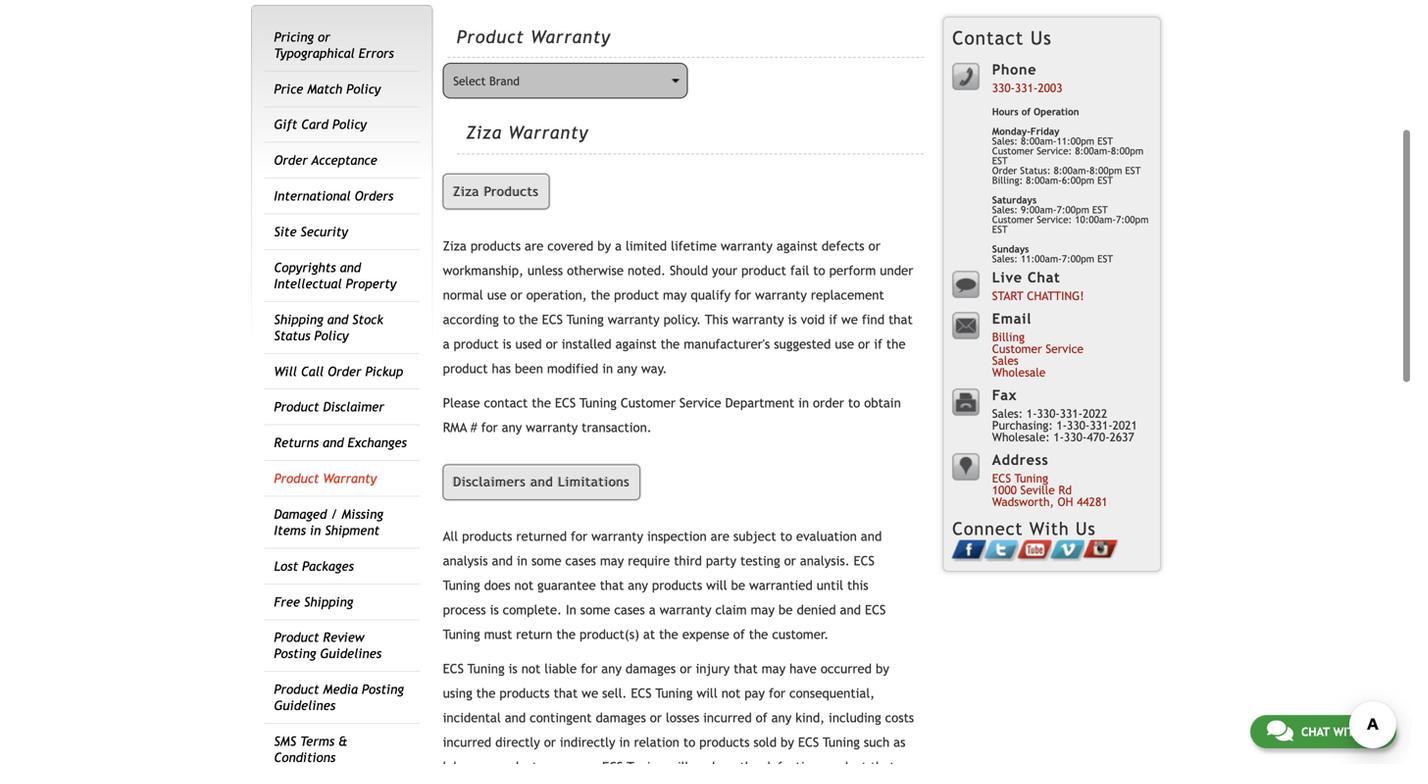 Task type: locate. For each thing, give the bounding box(es) containing it.
1 sales: from the top
[[992, 135, 1018, 147]]

0 vertical spatial if
[[829, 312, 838, 327]]

free
[[274, 594, 300, 609]]

for right returned at the left of the page
[[571, 529, 588, 544]]

guidelines down review
[[320, 646, 382, 661]]

1 vertical spatial of
[[733, 627, 745, 642]]

1 vertical spatial policy
[[332, 117, 367, 132]]

oh
[[1058, 495, 1073, 508]]

will down injury
[[697, 686, 718, 701]]

0 horizontal spatial posting
[[274, 646, 316, 661]]

operation,
[[526, 287, 587, 303]]

that inside ziza products are covered by a limited lifetime warranty against defects or workmanship, unless otherwise noted. should your product fail to perform under normal use or operation, the product may qualify for warranty replacement according to the ecs tuning warranty policy. this warranty is void if we find that a product is used or installed against the manufacturer's suggested use or if the product has been modified in any way.
[[889, 312, 913, 327]]

1 vertical spatial not
[[521, 661, 541, 676]]

product left media
[[274, 682, 319, 697]]

of
[[1022, 106, 1031, 117], [733, 627, 745, 642], [756, 710, 768, 726]]

0 horizontal spatial chat
[[1028, 269, 1061, 285]]

way.
[[641, 361, 667, 376]]

seville
[[1021, 483, 1055, 497]]

1 horizontal spatial of
[[756, 710, 768, 726]]

tuning down address
[[1015, 471, 1049, 485]]

331-
[[1015, 81, 1038, 94], [1060, 406, 1083, 420], [1090, 418, 1113, 432]]

2 horizontal spatial by
[[876, 661, 889, 676]]

2 vertical spatial policy
[[314, 328, 349, 343]]

the right "contact" on the left of page
[[532, 395, 551, 410]]

ziza inside ziza products are covered by a limited lifetime warranty against defects or workmanship, unless otherwise noted. should your product fail to perform under normal use or operation, the product may qualify for warranty replacement according to the ecs tuning warranty policy. this warranty is void if we find that a product is used or installed against the manufacturer's suggested use or if the product has been modified in any way.
[[443, 238, 467, 254]]

2 vertical spatial us
[[1366, 725, 1380, 739]]

tuning inside ziza products are covered by a limited lifetime warranty against defects or workmanship, unless otherwise noted. should your product fail to perform under normal use or operation, the product may qualify for warranty replacement according to the ecs tuning warranty policy. this warranty is void if we find that a product is used or installed against the manufacturer's suggested use or if the product has been modified in any way.
[[567, 312, 604, 327]]

until
[[817, 578, 844, 593]]

may down warrantied
[[751, 602, 775, 618]]

inspection
[[647, 529, 707, 544]]

ecs up using
[[443, 661, 464, 676]]

us right with
[[1366, 725, 1380, 739]]

product down according
[[454, 336, 499, 352]]

use down workmanship,
[[487, 287, 507, 303]]

2 horizontal spatial order
[[992, 165, 1017, 176]]

0 vertical spatial cases
[[565, 553, 596, 569]]

in inside ecs tuning is not liable for any damages or injury that may have occurred by using the products that we sell. ecs tuning will not pay for consequential, incidental and contingent damages or losses incurred of any kind, including costs incurred directly or indirectly in relation to products sold by ecs tuning such as labor or product coverage. ecs tuning will replace the defective product
[[619, 735, 630, 750]]

1 vertical spatial incurred
[[443, 735, 492, 750]]

ecs right sell.
[[631, 686, 652, 701]]

8:00pm right 11:00pm
[[1111, 145, 1144, 156]]

for right #
[[481, 420, 498, 435]]

rd
[[1059, 483, 1072, 497]]

8:00pm down 11:00pm
[[1090, 165, 1122, 176]]

is inside ecs tuning is not liable for any damages or injury that may have occurred by using the products that we sell. ecs tuning will not pay for consequential, incidental and contingent damages or losses incurred of any kind, including costs incurred directly or indirectly in relation to products sold by ecs tuning such as labor or product coverage. ecs tuning will replace the defective product
[[509, 661, 518, 676]]

product inside product review posting guidelines
[[274, 630, 319, 645]]

for down "your"
[[735, 287, 751, 303]]

0 vertical spatial damages
[[626, 661, 676, 676]]

1 horizontal spatial if
[[874, 336, 883, 352]]

in down the damaged
[[310, 523, 321, 538]]

damages down at
[[626, 661, 676, 676]]

1 vertical spatial guidelines
[[274, 698, 335, 713]]

to down losses
[[683, 735, 696, 750]]

fax
[[992, 387, 1017, 403]]

1 vertical spatial ziza
[[453, 184, 480, 199]]

site
[[274, 224, 297, 239]]

and up does at bottom left
[[492, 553, 513, 569]]

pay
[[745, 686, 765, 701]]

1 vertical spatial be
[[779, 602, 793, 618]]

1 horizontal spatial product warranty
[[457, 27, 611, 47]]

us up phone
[[1031, 27, 1052, 48]]

0 vertical spatial will
[[706, 578, 727, 593]]

cases up at
[[614, 602, 645, 618]]

cases up guarantee
[[565, 553, 596, 569]]

we inside ecs tuning is not liable for any damages or injury that may have occurred by using the products that we sell. ecs tuning will not pay for consequential, incidental and contingent damages or losses incurred of any kind, including costs incurred directly or indirectly in relation to products sold by ecs tuning such as labor or product coverage. ecs tuning will replace the defective product
[[582, 686, 598, 701]]

1- right the wholesale:
[[1054, 430, 1064, 444]]

the down sold
[[740, 759, 759, 764]]

not left liable at bottom left
[[521, 661, 541, 676]]

1 vertical spatial posting
[[362, 682, 404, 697]]

2 vertical spatial a
[[649, 602, 656, 618]]

0 vertical spatial posting
[[274, 646, 316, 661]]

0 vertical spatial a
[[615, 238, 622, 254]]

third
[[674, 553, 702, 569]]

or inside pricing or typographical errors
[[318, 29, 330, 45]]

using
[[443, 686, 473, 701]]

0 vertical spatial by
[[598, 238, 611, 254]]

warranty inside please contact the ecs tuning customer service department in order to obtain rma # for any warranty transaction.
[[526, 420, 578, 435]]

44281
[[1077, 495, 1108, 508]]

1 horizontal spatial are
[[711, 529, 730, 544]]

of up sold
[[756, 710, 768, 726]]

ziza for ziza products
[[453, 184, 480, 199]]

disclaimers
[[453, 474, 526, 490]]

1 vertical spatial service
[[680, 395, 721, 410]]

2 vertical spatial by
[[781, 735, 794, 750]]

2 horizontal spatial of
[[1022, 106, 1031, 117]]

1 horizontal spatial by
[[781, 735, 794, 750]]

products up replace
[[699, 735, 750, 750]]

0 horizontal spatial cases
[[565, 553, 596, 569]]

may up policy.
[[663, 287, 687, 303]]

1 horizontal spatial service
[[1046, 342, 1084, 355]]

ziza up workmanship,
[[443, 238, 467, 254]]

chat left with
[[1301, 725, 1330, 739]]

4 sales: from the top
[[992, 406, 1023, 420]]

by up otherwise
[[598, 238, 611, 254]]

331- inside the phone 330-331-2003
[[1015, 81, 1038, 94]]

products down liable at bottom left
[[500, 686, 550, 701]]

1 vertical spatial warranty
[[508, 122, 589, 143]]

0 vertical spatial 8:00pm
[[1111, 145, 1144, 156]]

chat
[[1028, 269, 1061, 285], [1301, 725, 1330, 739]]

1 horizontal spatial incurred
[[703, 710, 752, 726]]

0 vertical spatial be
[[731, 578, 745, 593]]

in left relation
[[619, 735, 630, 750]]

product review posting guidelines
[[274, 630, 382, 661]]

guidelines inside product media posting guidelines
[[274, 698, 335, 713]]

denied
[[797, 602, 836, 618]]

international
[[274, 188, 351, 204]]

some right in
[[580, 602, 610, 618]]

in down installed
[[602, 361, 613, 376]]

will call order pickup link
[[274, 364, 403, 379]]

1 vertical spatial against
[[616, 336, 657, 352]]

0 horizontal spatial are
[[525, 238, 544, 254]]

select
[[453, 74, 486, 88]]

guarantee
[[537, 578, 596, 593]]

product down directly on the left of page
[[493, 759, 538, 764]]

unless
[[528, 263, 563, 278]]

live
[[992, 269, 1023, 285]]

products
[[471, 238, 521, 254], [462, 529, 512, 544], [652, 578, 702, 593], [500, 686, 550, 701], [699, 735, 750, 750]]

sales: down fax at the bottom right of page
[[992, 406, 1023, 420]]

is down does at bottom left
[[490, 602, 499, 618]]

copyrights
[[274, 260, 336, 275]]

2 horizontal spatial a
[[649, 602, 656, 618]]

1 horizontal spatial a
[[615, 238, 622, 254]]

of right hours
[[1022, 106, 1031, 117]]

ecs down operation, at left top
[[542, 312, 563, 327]]

pricing or typographical errors
[[274, 29, 394, 61]]

0 vertical spatial service:
[[1037, 145, 1072, 156]]

sales link
[[992, 353, 1019, 367]]

ziza
[[466, 122, 502, 143], [453, 184, 480, 199], [443, 238, 467, 254]]

customer.
[[772, 627, 829, 642]]

in inside please contact the ecs tuning customer service department in order to obtain rma # for any warranty transaction.
[[798, 395, 809, 410]]

liable
[[545, 661, 577, 676]]

billing
[[992, 330, 1025, 344]]

1 horizontal spatial against
[[777, 238, 818, 254]]

product down returns
[[274, 471, 319, 486]]

incurred down the pay at right bottom
[[703, 710, 752, 726]]

modified
[[547, 361, 599, 376]]

10:00am-
[[1075, 214, 1116, 225]]

0 vertical spatial against
[[777, 238, 818, 254]]

returns
[[274, 435, 319, 450]]

1 horizontal spatial we
[[841, 312, 858, 327]]

0 vertical spatial incurred
[[703, 710, 752, 726]]

replacement
[[811, 287, 884, 303]]

posting right media
[[362, 682, 404, 697]]

by right the occurred
[[876, 661, 889, 676]]

any down "contact" on the left of page
[[502, 420, 522, 435]]

are
[[525, 238, 544, 254], [711, 529, 730, 544]]

in inside damaged / missing items in shipment
[[310, 523, 321, 538]]

policy up will call order pickup
[[314, 328, 349, 343]]

guidelines inside product review posting guidelines
[[320, 646, 382, 661]]

product left fail at top right
[[741, 263, 786, 278]]

or up typographical on the left top of page
[[318, 29, 330, 45]]

1 vertical spatial us
[[1076, 518, 1096, 539]]

product down free
[[274, 630, 319, 645]]

site security
[[274, 224, 348, 239]]

your
[[712, 263, 738, 278]]

us
[[1031, 27, 1052, 48], [1076, 518, 1096, 539], [1366, 725, 1380, 739]]

policy for price match policy
[[346, 81, 381, 96]]

wholesale
[[992, 365, 1046, 379]]

posting inside product review posting guidelines
[[274, 646, 316, 661]]

2 horizontal spatial us
[[1366, 725, 1380, 739]]

service inside email billing customer service sales wholesale
[[1046, 342, 1084, 355]]

service down chatting! on the right top
[[1046, 342, 1084, 355]]

order
[[813, 395, 844, 410]]

2 vertical spatial ziza
[[443, 238, 467, 254]]

1- left the 2022
[[1057, 418, 1067, 432]]

product inside product media posting guidelines
[[274, 682, 319, 697]]

is down the must
[[509, 661, 518, 676]]

est
[[1098, 135, 1113, 147], [992, 155, 1008, 166], [1125, 165, 1141, 176], [1098, 175, 1113, 186], [1092, 204, 1108, 215], [992, 224, 1008, 235], [1098, 253, 1113, 264]]

the up used
[[519, 312, 538, 327]]

suggested
[[774, 336, 831, 352]]

product warranty up / on the left of the page
[[274, 471, 377, 486]]

to inside ecs tuning is not liable for any damages or injury that may have occurred by using the products that we sell. ecs tuning will not pay for consequential, incidental and contingent damages or losses incurred of any kind, including costs incurred directly or indirectly in relation to products sold by ecs tuning such as labor or product coverage. ecs tuning will replace the defective product
[[683, 735, 696, 750]]

2 vertical spatial will
[[668, 759, 689, 764]]

to inside "all products returned for warranty inspection are subject to evaluation and analysis and in some cases may require third party testing or analysis. ecs tuning does not guarantee that any products will be warrantied until this process is complete. in some cases a warranty claim may be denied and ecs tuning must return the product(s) at the expense of the customer."
[[780, 529, 792, 544]]

1 vertical spatial cases
[[614, 602, 645, 618]]

1 horizontal spatial us
[[1076, 518, 1096, 539]]

will down relation
[[668, 759, 689, 764]]

are inside ziza products are covered by a limited lifetime warranty against defects or workmanship, unless otherwise noted. should your product fail to perform under normal use or operation, the product may qualify for warranty replacement according to the ecs tuning warranty policy. this warranty is void if we find that a product is used or installed against the manufacturer's suggested use or if the product has been modified in any way.
[[525, 238, 544, 254]]

8:00pm
[[1111, 145, 1144, 156], [1090, 165, 1122, 176]]

return
[[516, 627, 553, 642]]

against up way.
[[616, 336, 657, 352]]

we left sell.
[[582, 686, 598, 701]]

packages
[[302, 558, 354, 574]]

1 vertical spatial use
[[835, 336, 854, 352]]

order acceptance
[[274, 153, 377, 168]]

0 vertical spatial ziza
[[466, 122, 502, 143]]

service: left 10:00am-
[[1037, 214, 1072, 225]]

typographical
[[274, 45, 355, 61]]

470-
[[1087, 430, 1110, 444]]

ziza products
[[453, 184, 539, 199]]

products
[[484, 184, 539, 199]]

1 horizontal spatial posting
[[362, 682, 404, 697]]

7:00pm
[[1057, 204, 1090, 215], [1116, 214, 1149, 225], [1062, 253, 1095, 264]]

products inside ziza products are covered by a limited lifetime warranty against defects or workmanship, unless otherwise noted. should your product fail to perform under normal use or operation, the product may qualify for warranty replacement according to the ecs tuning warranty policy. this warranty is void if we find that a product is used or installed against the manufacturer's suggested use or if the product has been modified in any way.
[[471, 238, 521, 254]]

0 horizontal spatial against
[[616, 336, 657, 352]]

#
[[470, 420, 477, 435]]

be down warrantied
[[779, 602, 793, 618]]

0 vertical spatial guidelines
[[320, 646, 382, 661]]

service inside please contact the ecs tuning customer service department in order to obtain rma # for any warranty transaction.
[[680, 395, 721, 410]]

shipping up the status
[[274, 312, 323, 327]]

against
[[777, 238, 818, 254], [616, 336, 657, 352]]

1 vertical spatial product warranty
[[274, 471, 377, 486]]

or up warrantied
[[784, 553, 796, 569]]

some
[[532, 553, 562, 569], [580, 602, 610, 618]]

labor
[[443, 759, 473, 764]]

1 vertical spatial are
[[711, 529, 730, 544]]

policy right card
[[332, 117, 367, 132]]

or left operation, at left top
[[511, 287, 523, 303]]

0 vertical spatial use
[[487, 287, 507, 303]]

we inside ziza products are covered by a limited lifetime warranty against defects or workmanship, unless otherwise noted. should your product fail to perform under normal use or operation, the product may qualify for warranty replacement according to the ecs tuning warranty policy. this warranty is void if we find that a product is used or installed against the manufacturer's suggested use or if the product has been modified in any way.
[[841, 312, 858, 327]]

order acceptance link
[[274, 153, 377, 168]]

tuning inside address ecs tuning 1000 seville rd wadsworth, oh 44281
[[1015, 471, 1049, 485]]

relation
[[634, 735, 680, 750]]

guidelines
[[320, 646, 382, 661], [274, 698, 335, 713]]

product up please
[[443, 361, 488, 376]]

any left way.
[[617, 361, 637, 376]]

that right find
[[889, 312, 913, 327]]

0 horizontal spatial some
[[532, 553, 562, 569]]

against up fail at top right
[[777, 238, 818, 254]]

a
[[615, 238, 622, 254], [443, 336, 450, 352], [649, 602, 656, 618]]

department
[[725, 395, 795, 410]]

sales: inside fax sales: 1-330-331-2022 purchasing: 1-330-331-2021 wholesale: 1-330-470-2637
[[992, 406, 1023, 420]]

0 vertical spatial policy
[[346, 81, 381, 96]]

1 vertical spatial we
[[582, 686, 598, 701]]

for inside please contact the ecs tuning customer service department in order to obtain rma # for any warranty transaction.
[[481, 420, 498, 435]]

0 vertical spatial shipping
[[274, 312, 323, 327]]

0 horizontal spatial a
[[443, 336, 450, 352]]

phone 330-331-2003
[[992, 61, 1063, 94]]

warranty up expense at bottom
[[660, 602, 712, 618]]

1 horizontal spatial some
[[580, 602, 610, 618]]

coverage.
[[541, 759, 598, 764]]

0 vertical spatial not
[[514, 578, 534, 593]]

ecs inside address ecs tuning 1000 seville rd wadsworth, oh 44281
[[992, 471, 1011, 485]]

if
[[829, 312, 838, 327], [874, 336, 883, 352]]

product disclaimer link
[[274, 399, 384, 415]]

0 vertical spatial we
[[841, 312, 858, 327]]

2 vertical spatial of
[[756, 710, 768, 726]]

posting inside product media posting guidelines
[[362, 682, 404, 697]]

a left limited
[[615, 238, 622, 254]]

us down 44281
[[1076, 518, 1096, 539]]

0 vertical spatial of
[[1022, 106, 1031, 117]]

manufacturer's
[[684, 336, 770, 352]]

be up claim
[[731, 578, 745, 593]]

tuning up transaction.
[[580, 395, 617, 410]]

0 horizontal spatial use
[[487, 287, 507, 303]]

is
[[788, 312, 797, 327], [503, 336, 511, 352], [490, 602, 499, 618], [509, 661, 518, 676]]

pricing or typographical errors link
[[274, 29, 394, 61]]

any inside please contact the ecs tuning customer service department in order to obtain rma # for any warranty transaction.
[[502, 420, 522, 435]]

1 vertical spatial will
[[697, 686, 718, 701]]

may inside ecs tuning is not liable for any damages or injury that may have occurred by using the products that we sell. ecs tuning will not pay for consequential, incidental and contingent damages or losses incurred of any kind, including costs incurred directly or indirectly in relation to products sold by ecs tuning such as labor or product coverage. ecs tuning will replace the defective product
[[762, 661, 786, 676]]

0 horizontal spatial us
[[1031, 27, 1052, 48]]

1 vertical spatial service:
[[1037, 214, 1072, 225]]

require
[[628, 553, 670, 569]]

customer
[[992, 145, 1034, 156], [992, 214, 1034, 225], [992, 342, 1042, 355], [621, 395, 676, 410]]

in
[[566, 602, 577, 618]]

330- up the wholesale:
[[1037, 406, 1060, 420]]

analysis.
[[800, 553, 850, 569]]

expense
[[682, 627, 730, 642]]

0 horizontal spatial be
[[731, 578, 745, 593]]

the left customer.
[[749, 627, 768, 642]]

1 vertical spatial some
[[580, 602, 610, 618]]

0 horizontal spatial of
[[733, 627, 745, 642]]

0 vertical spatial chat
[[1028, 269, 1061, 285]]

any left kind,
[[771, 710, 792, 726]]

0 vertical spatial are
[[525, 238, 544, 254]]

email
[[992, 310, 1032, 327]]

0 horizontal spatial service
[[680, 395, 721, 410]]

0 horizontal spatial 331-
[[1015, 81, 1038, 94]]

sales: down billing:
[[992, 204, 1018, 215]]

qualify
[[691, 287, 731, 303]]

free shipping
[[274, 594, 353, 609]]

0 horizontal spatial product warranty
[[274, 471, 377, 486]]

products down third
[[652, 578, 702, 593]]

and up directly on the left of page
[[505, 710, 526, 726]]



Task type: vqa. For each thing, say whether or not it's contained in the screenshot.
rightmost 'a'
yes



Task type: describe. For each thing, give the bounding box(es) containing it.
ecs up this
[[854, 553, 875, 569]]

1- up the wholesale:
[[1027, 406, 1037, 420]]

by inside ziza products are covered by a limited lifetime warranty against defects or workmanship, unless otherwise noted. should your product fail to perform under normal use or operation, the product may qualify for warranty replacement according to the ecs tuning warranty policy. this warranty is void if we find that a product is used or installed against the manufacturer's suggested use or if the product has been modified in any way.
[[598, 238, 611, 254]]

or inside "all products returned for warranty inspection are subject to evaluation and analysis and in some cases may require third party testing or analysis. ecs tuning does not guarantee that any products will be warrantied until this process is complete. in some cases a warranty claim may be denied and ecs tuning must return the product(s) at the expense of the customer."
[[784, 553, 796, 569]]

lifetime
[[671, 238, 717, 254]]

order inside the hours of operation monday-friday sales: 8:00am-11:00pm est customer service: 8:00am-8:00pm est order status: 8:00am-8:00pm est billing: 8:00am-6:00pm est saturdays sales: 9:00am-7:00pm est customer service: 10:00am-7:00pm est sundays sales: 11:00am-7:00pm est
[[992, 165, 1017, 176]]

2021
[[1113, 418, 1138, 432]]

warranty left policy.
[[608, 312, 660, 327]]

or right used
[[546, 336, 558, 352]]

items
[[274, 523, 306, 538]]

ecs inside please contact the ecs tuning customer service department in order to obtain rma # for any warranty transaction.
[[555, 395, 576, 410]]

chat with us
[[1301, 725, 1380, 739]]

0 horizontal spatial order
[[274, 153, 308, 168]]

including
[[829, 710, 881, 726]]

and inside ecs tuning is not liable for any damages or injury that may have occurred by using the products that we sell. ecs tuning will not pay for consequential, incidental and contingent damages or losses incurred of any kind, including costs incurred directly or indirectly in relation to products sold by ecs tuning such as labor or product coverage. ecs tuning will replace the defective product
[[505, 710, 526, 726]]

1 vertical spatial chat
[[1301, 725, 1330, 739]]

to inside please contact the ecs tuning customer service department in order to obtain rma # for any warranty transaction.
[[848, 395, 860, 410]]

2 vertical spatial not
[[722, 686, 741, 701]]

the inside please contact the ecs tuning customer service department in order to obtain rma # for any warranty transaction.
[[532, 395, 551, 410]]

start chatting! link
[[992, 289, 1084, 302]]

the down in
[[556, 627, 576, 642]]

tuning inside please contact the ecs tuning customer service department in order to obtain rma # for any warranty transaction.
[[580, 395, 617, 410]]

tuning up losses
[[656, 686, 693, 701]]

1 vertical spatial 8:00pm
[[1090, 165, 1122, 176]]

warranty up manufacturer's
[[732, 312, 784, 327]]

sms terms & conditions
[[274, 734, 348, 764]]

must
[[484, 627, 512, 642]]

us for chat
[[1366, 725, 1380, 739]]

any inside "all products returned for warranty inspection are subject to evaluation and analysis and in some cases may require third party testing or analysis. ecs tuning does not guarantee that any products will be warrantied until this process is complete. in some cases a warranty claim may be denied and ecs tuning must return the product(s) at the expense of the customer."
[[628, 578, 648, 593]]

evaluation
[[796, 529, 857, 544]]

customer inside please contact the ecs tuning customer service department in order to obtain rma # for any warranty transaction.
[[621, 395, 676, 410]]

may left require
[[600, 553, 624, 569]]

for inside ziza products are covered by a limited lifetime warranty against defects or workmanship, unless otherwise noted. should your product fail to perform under normal use or operation, the product may qualify for warranty replacement according to the ecs tuning warranty policy. this warranty is void if we find that a product is used or installed against the manufacturer's suggested use or if the product has been modified in any way.
[[735, 287, 751, 303]]

330- inside the phone 330-331-2003
[[992, 81, 1015, 94]]

policy inside "shipping and stock status policy"
[[314, 328, 349, 343]]

will inside "all products returned for warranty inspection are subject to evaluation and analysis and in some cases may require third party testing or analysis. ecs tuning does not guarantee that any products will be warrantied until this process is complete. in some cases a warranty claim may be denied and ecs tuning must return the product(s) at the expense of the customer."
[[706, 578, 727, 593]]

&
[[338, 734, 348, 749]]

such
[[864, 735, 890, 750]]

chatting!
[[1027, 289, 1084, 302]]

products up analysis
[[462, 529, 512, 544]]

and down this
[[840, 602, 861, 618]]

tuning down including on the bottom of page
[[823, 735, 860, 750]]

or up relation
[[650, 710, 662, 726]]

gift
[[274, 117, 297, 132]]

used
[[515, 336, 542, 352]]

or down find
[[858, 336, 870, 352]]

phone
[[992, 61, 1037, 77]]

ecs down indirectly
[[602, 759, 623, 764]]

8:00am- up status:
[[1021, 135, 1057, 147]]

policy for gift card policy
[[332, 117, 367, 132]]

and inside copyrights and intellectual property
[[340, 260, 361, 275]]

1 horizontal spatial order
[[328, 364, 361, 379]]

ziza for ziza products are covered by a limited lifetime warranty against defects or workmanship, unless otherwise noted. should your product fail to perform under normal use or operation, the product may qualify for warranty replacement according to the ecs tuning warranty policy. this warranty is void if we find that a product is used or installed against the manufacturer's suggested use or if the product has been modified in any way.
[[443, 238, 467, 254]]

or right labor
[[477, 759, 489, 764]]

1 vertical spatial shipping
[[304, 594, 353, 609]]

are inside "all products returned for warranty inspection are subject to evaluation and analysis and in some cases may require third party testing or analysis. ecs tuning does not guarantee that any products will be warrantied until this process is complete. in some cases a warranty claim may be denied and ecs tuning must return the product(s) at the expense of the customer."
[[711, 529, 730, 544]]

2 service: from the top
[[1037, 214, 1072, 225]]

that up the pay at right bottom
[[734, 661, 758, 676]]

review
[[323, 630, 364, 645]]

with
[[1030, 518, 1070, 539]]

0 horizontal spatial if
[[829, 312, 838, 327]]

returns and exchanges link
[[274, 435, 407, 450]]

ecs tuning is not liable for any damages or injury that may have occurred by using the products that we sell. ecs tuning will not pay for consequential, incidental and contingent damages or losses incurred of any kind, including costs incurred directly or indirectly in relation to products sold by ecs tuning such as labor or product coverage. ecs tuning will replace the defective product 
[[443, 661, 914, 764]]

product up select brand
[[457, 27, 524, 47]]

gift card policy
[[274, 117, 367, 132]]

warranty down fail at top right
[[755, 287, 807, 303]]

status:
[[1020, 165, 1051, 176]]

sms
[[274, 734, 296, 749]]

address
[[992, 452, 1049, 468]]

status
[[274, 328, 310, 343]]

0 horizontal spatial incurred
[[443, 735, 492, 750]]

the up obtain
[[886, 336, 906, 352]]

customer inside email billing customer service sales wholesale
[[992, 342, 1042, 355]]

lost
[[274, 558, 298, 574]]

billing link
[[992, 330, 1025, 344]]

and inside "shipping and stock status policy"
[[327, 312, 348, 327]]

ziza products are covered by a limited lifetime warranty against defects or workmanship, unless otherwise noted. should your product fail to perform under normal use or operation, the product may qualify for warranty replacement according to the ecs tuning warranty policy. this warranty is void if we find that a product is used or installed against the manufacturer's suggested use or if the product has been modified in any way.
[[443, 238, 913, 376]]

please contact the ecs tuning customer service department in order to obtain rma # for any warranty transaction.
[[443, 395, 901, 435]]

2 sales: from the top
[[992, 204, 1018, 215]]

otherwise
[[567, 263, 624, 278]]

been
[[515, 361, 543, 376]]

subject
[[734, 529, 776, 544]]

tuning up the "process"
[[443, 578, 480, 593]]

all products returned for warranty inspection are subject to evaluation and analysis and in some cases may require third party testing or analysis. ecs tuning does not guarantee that any products will be warrantied until this process is complete. in some cases a warranty claim may be denied and ecs tuning must return the product(s) at the expense of the customer.
[[443, 529, 886, 642]]

or left injury
[[680, 661, 692, 676]]

returns and exchanges
[[274, 435, 407, 450]]

this
[[847, 578, 869, 593]]

for right the pay at right bottom
[[769, 686, 786, 701]]

tuning down the must
[[468, 661, 505, 676]]

product for product media posting guidelines link
[[274, 682, 319, 697]]

warrantied
[[749, 578, 813, 593]]

as
[[894, 735, 906, 750]]

the right at
[[659, 627, 678, 642]]

and left limitations
[[531, 474, 554, 490]]

1 horizontal spatial 331-
[[1060, 406, 1083, 420]]

contact
[[484, 395, 528, 410]]

conditions
[[274, 750, 336, 764]]

incidental
[[443, 710, 501, 726]]

product down 'noted.'
[[614, 287, 659, 303]]

guidelines for review
[[320, 646, 382, 661]]

in inside ziza products are covered by a limited lifetime warranty against defects or workmanship, unless otherwise noted. should your product fail to perform under normal use or operation, the product may qualify for warranty replacement according to the ecs tuning warranty policy. this warranty is void if we find that a product is used or installed against the manufacturer's suggested use or if the product has been modified in any way.
[[602, 361, 613, 376]]

pricing
[[274, 29, 314, 45]]

2 horizontal spatial 331-
[[1090, 418, 1113, 432]]

330- left "2637"
[[1067, 418, 1090, 432]]

copyrights and intellectual property
[[274, 260, 397, 291]]

for inside "all products returned for warranty inspection are subject to evaluation and analysis and in some cases may require third party testing or analysis. ecs tuning does not guarantee that any products will be warrantied until this process is complete. in some cases a warranty claim may be denied and ecs tuning must return the product(s) at the expense of the customer."
[[571, 529, 588, 544]]

wadsworth,
[[992, 495, 1054, 508]]

shipping inside "shipping and stock status policy"
[[274, 312, 323, 327]]

or right the defects
[[869, 238, 881, 254]]

for right liable at bottom left
[[581, 661, 598, 676]]

live chat start chatting!
[[992, 269, 1084, 302]]

price match policy link
[[274, 81, 381, 96]]

0 vertical spatial product warranty
[[457, 27, 611, 47]]

under
[[880, 263, 913, 278]]

that up contingent
[[554, 686, 578, 701]]

covered
[[548, 238, 594, 254]]

not inside "all products returned for warranty inspection are subject to evaluation and analysis and in some cases may require third party testing or analysis. ecs tuning does not guarantee that any products will be warrantied until this process is complete. in some cases a warranty claim may be denied and ecs tuning must return the product(s) at the expense of the customer."
[[514, 578, 534, 593]]

the down otherwise
[[591, 287, 610, 303]]

product(s)
[[580, 627, 639, 642]]

the up incidental
[[476, 686, 496, 701]]

transaction.
[[582, 420, 652, 435]]

8:00am- up 6:00pm
[[1075, 145, 1111, 156]]

/
[[331, 507, 338, 522]]

posting for product media posting guidelines
[[362, 682, 404, 697]]

1 vertical spatial if
[[874, 336, 883, 352]]

tuning down relation
[[627, 759, 664, 764]]

2 vertical spatial warranty
[[323, 471, 377, 486]]

defective
[[763, 759, 818, 764]]

a inside "all products returned for warranty inspection are subject to evaluation and analysis and in some cases may require third party testing or analysis. ecs tuning does not guarantee that any products will be warrantied until this process is complete. in some cases a warranty claim may be denied and ecs tuning must return the product(s) at the expense of the customer."
[[649, 602, 656, 618]]

1 horizontal spatial use
[[835, 336, 854, 352]]

in inside "all products returned for warranty inspection are subject to evaluation and analysis and in some cases may require third party testing or analysis. ecs tuning does not guarantee that any products will be warrantied until this process is complete. in some cases a warranty claim may be denied and ecs tuning must return the product(s) at the expense of the customer."
[[517, 553, 528, 569]]

and right evaluation
[[861, 529, 882, 544]]

will call order pickup
[[274, 364, 403, 379]]

purchasing:
[[992, 418, 1053, 432]]

1 vertical spatial a
[[443, 336, 450, 352]]

to right fail at top right
[[813, 263, 825, 278]]

the down policy.
[[661, 336, 680, 352]]

7:00pm right the 9:00am-
[[1116, 214, 1149, 225]]

tuning down the "process"
[[443, 627, 480, 642]]

customer service link
[[992, 342, 1084, 355]]

of inside "all products returned for warranty inspection are subject to evaluation and analysis and in some cases may require third party testing or analysis. ecs tuning does not guarantee that any products will be warrantied until this process is complete. in some cases a warranty claim may be denied and ecs tuning must return the product(s) at the expense of the customer."
[[733, 627, 745, 642]]

product for product disclaimer link
[[274, 399, 319, 415]]

media
[[323, 682, 358, 697]]

0 vertical spatial us
[[1031, 27, 1052, 48]]

posting for product review posting guidelines
[[274, 646, 316, 661]]

should
[[670, 263, 708, 278]]

3 sales: from the top
[[992, 253, 1018, 264]]

will
[[274, 364, 297, 379]]

ecs inside ziza products are covered by a limited lifetime warranty against defects or workmanship, unless otherwise noted. should your product fail to perform under normal use or operation, the product may qualify for warranty replacement according to the ecs tuning warranty policy. this warranty is void if we find that a product is used or installed against the manufacturer's suggested use or if the product has been modified in any way.
[[542, 312, 563, 327]]

international orders
[[274, 188, 394, 204]]

chat inside live chat start chatting!
[[1028, 269, 1061, 285]]

warranty up require
[[592, 529, 643, 544]]

any up sell.
[[602, 661, 622, 676]]

ziza warranty
[[466, 122, 589, 143]]

orders
[[355, 188, 394, 204]]

us for connect
[[1076, 518, 1096, 539]]

void
[[801, 312, 825, 327]]

7:00pm down 6:00pm
[[1057, 204, 1090, 215]]

is left void
[[788, 312, 797, 327]]

1 horizontal spatial cases
[[614, 602, 645, 618]]

that inside "all products returned for warranty inspection are subject to evaluation and analysis and in some cases may require third party testing or analysis. ecs tuning does not guarantee that any products will be warrantied until this process is complete. in some cases a warranty claim may be denied and ecs tuning must return the product(s) at the expense of the customer."
[[600, 578, 624, 593]]

of inside ecs tuning is not liable for any damages or injury that may have occurred by using the products that we sell. ecs tuning will not pay for consequential, incidental and contingent damages or losses incurred of any kind, including costs incurred directly or indirectly in relation to products sold by ecs tuning such as labor or product coverage. ecs tuning will replace the defective product
[[756, 710, 768, 726]]

8:00am- up the 9:00am-
[[1026, 175, 1062, 186]]

ziza for ziza warranty
[[466, 122, 502, 143]]

7:00pm down 10:00am-
[[1062, 253, 1095, 264]]

1000
[[992, 483, 1017, 497]]

1 vertical spatial damages
[[596, 710, 646, 726]]

ecs down this
[[865, 602, 886, 618]]

friday
[[1031, 125, 1060, 137]]

product down such
[[822, 759, 867, 764]]

gift card policy link
[[274, 117, 367, 132]]

8:00am- down 11:00pm
[[1054, 165, 1090, 176]]

brand
[[489, 74, 520, 88]]

damaged
[[274, 507, 327, 522]]

guidelines for media
[[274, 698, 335, 713]]

is left used
[[503, 336, 511, 352]]

comments image
[[1267, 719, 1294, 742]]

and down product disclaimer link
[[323, 435, 344, 450]]

security
[[300, 224, 348, 239]]

has
[[492, 361, 511, 376]]

product for product warranty link
[[274, 471, 319, 486]]

to right according
[[503, 312, 515, 327]]

330- down the 2022
[[1064, 430, 1087, 444]]

noted.
[[628, 263, 666, 278]]

2022
[[1083, 406, 1108, 420]]

0 vertical spatial warranty
[[531, 27, 611, 47]]

of inside the hours of operation monday-friday sales: 8:00am-11:00pm est customer service: 8:00am-8:00pm est order status: 8:00am-8:00pm est billing: 8:00am-6:00pm est saturdays sales: 9:00am-7:00pm est customer service: 10:00am-7:00pm est sundays sales: 11:00am-7:00pm est
[[1022, 106, 1031, 117]]

limitations
[[558, 474, 630, 490]]

1 vertical spatial by
[[876, 661, 889, 676]]

warranty up "your"
[[721, 238, 773, 254]]

is inside "all products returned for warranty inspection are subject to evaluation and analysis and in some cases may require third party testing or analysis. ecs tuning does not guarantee that any products will be warrantied until this process is complete. in some cases a warranty claim may be denied and ecs tuning must return the product(s) at the expense of the customer."
[[490, 602, 499, 618]]

or down contingent
[[544, 735, 556, 750]]

select brand
[[453, 74, 520, 88]]

may inside ziza products are covered by a limited lifetime warranty against defects or workmanship, unless otherwise noted. should your product fail to perform under normal use or operation, the product may qualify for warranty replacement according to the ecs tuning warranty policy. this warranty is void if we find that a product is used or installed against the manufacturer's suggested use or if the product has been modified in any way.
[[663, 287, 687, 303]]

shipping and stock status policy link
[[274, 312, 383, 343]]

ecs down kind,
[[798, 735, 819, 750]]

product for product review posting guidelines link at the bottom left of the page
[[274, 630, 319, 645]]

0 vertical spatial some
[[532, 553, 562, 569]]

1 service: from the top
[[1037, 145, 1072, 156]]

wholesale:
[[992, 430, 1050, 444]]

party
[[706, 553, 737, 569]]

according
[[443, 312, 499, 327]]

claim
[[715, 602, 747, 618]]

contact
[[953, 27, 1024, 48]]

any inside ziza products are covered by a limited lifetime warranty against defects or workmanship, unless otherwise noted. should your product fail to perform under normal use or operation, the product may qualify for warranty replacement according to the ecs tuning warranty policy. this warranty is void if we find that a product is used or installed against the manufacturer's suggested use or if the product has been modified in any way.
[[617, 361, 637, 376]]



